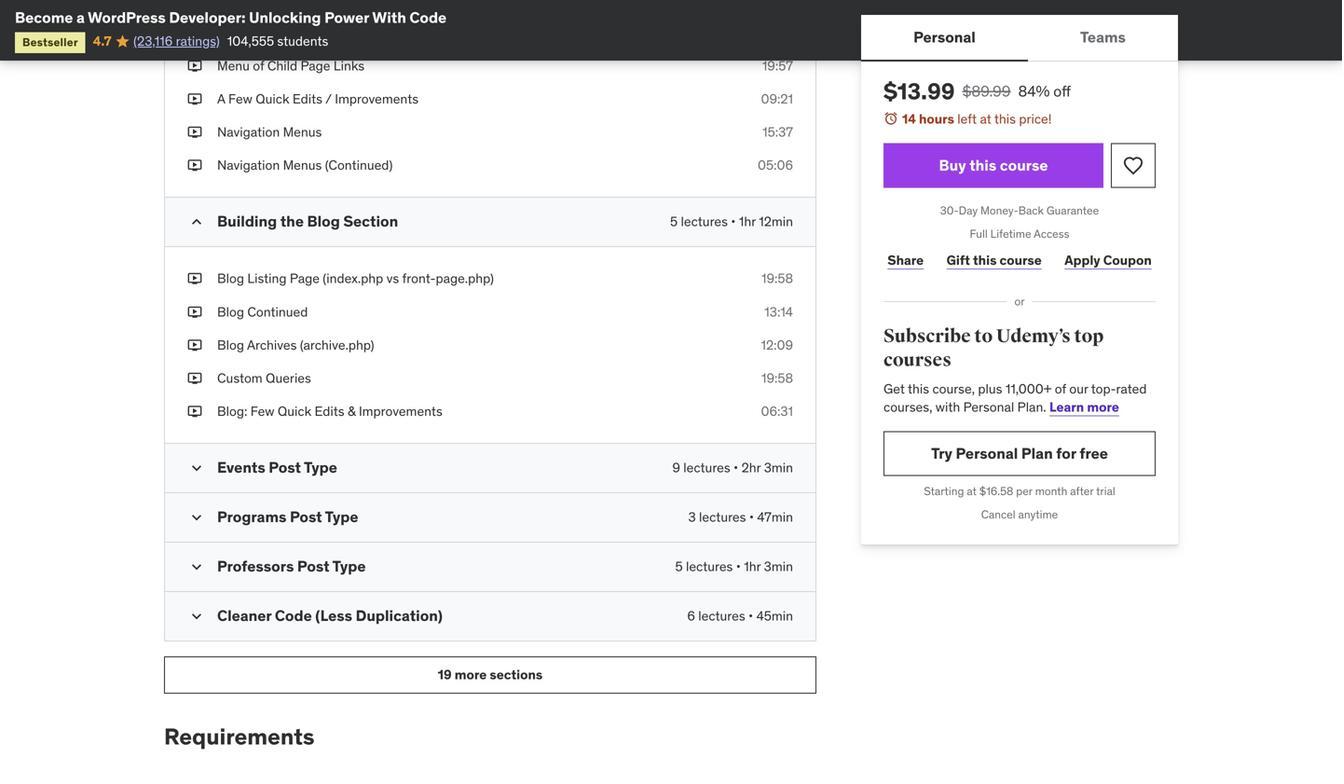 Task type: locate. For each thing, give the bounding box(es) containing it.
0 vertical spatial type
[[304, 458, 337, 477]]

lectures left 12min
[[681, 213, 728, 230]]

19:58 for blog listing page (index.php vs front-page.php)
[[762, 270, 794, 287]]

19:58 up '13:14'
[[762, 270, 794, 287]]

apply coupon button
[[1061, 242, 1156, 279]]

personal inside get this course, plus 11,000+ of our top-rated courses, with personal plan.
[[964, 399, 1015, 415]]

this inside get this course, plus 11,000+ of our top-rated courses, with personal plan.
[[908, 380, 930, 397]]

1 vertical spatial page
[[290, 270, 320, 287]]

5 xsmall image from the top
[[187, 402, 202, 421]]

improvements
[[335, 90, 419, 107], [359, 403, 443, 420]]

menus
[[283, 124, 322, 140], [283, 157, 322, 174]]

or up udemy's
[[1015, 294, 1025, 309]]

course inside button
[[1001, 156, 1049, 175]]

students
[[277, 33, 329, 49]]

subscribe
[[884, 325, 972, 348]]

0 vertical spatial menus
[[283, 124, 322, 140]]

3min right 2hr
[[764, 459, 794, 476]]

2 19:58 from the top
[[762, 370, 794, 387]]

blog
[[307, 212, 340, 231], [217, 270, 244, 287], [217, 303, 244, 320], [217, 337, 244, 353]]

personal up $16.58
[[956, 444, 1019, 463]]

2 menus from the top
[[283, 157, 322, 174]]

2 3min from the top
[[764, 558, 794, 575]]

a
[[76, 8, 85, 27]]

13:14
[[765, 303, 794, 320]]

post
[[269, 458, 301, 477], [290, 507, 322, 527], [297, 557, 330, 576]]

1 course from the top
[[1001, 156, 1049, 175]]

edits left /
[[293, 90, 323, 107]]

per
[[1017, 484, 1033, 498]]

continued
[[247, 303, 308, 320]]

1 menus from the top
[[283, 124, 322, 140]]

1 vertical spatial 5
[[676, 558, 683, 575]]

• up 6 lectures • 45min
[[737, 558, 741, 575]]

0 vertical spatial post
[[269, 458, 301, 477]]

1 horizontal spatial at
[[981, 111, 992, 127]]

code right with
[[410, 8, 447, 27]]

post right "events"
[[269, 458, 301, 477]]

type down blog: few quick edits & improvements
[[304, 458, 337, 477]]

lectures right the 3
[[700, 509, 747, 526]]

xsmall image left blog continued
[[187, 303, 202, 321]]

2 echo from the left
[[322, 24, 352, 41]]

2 xsmall image from the top
[[187, 123, 202, 141]]

queries
[[266, 370, 311, 387]]

xsmall image
[[187, 57, 202, 75], [187, 123, 202, 141], [187, 156, 202, 175], [187, 270, 202, 288], [187, 369, 202, 388]]

1 vertical spatial improvements
[[359, 403, 443, 420]]

0 vertical spatial navigation
[[217, 124, 280, 140]]

page right listing
[[290, 270, 320, 287]]

post up cleaner code (less duplication)
[[297, 557, 330, 576]]

0 vertical spatial 19:58
[[762, 270, 794, 287]]

0 vertical spatial edits
[[293, 90, 323, 107]]

xsmall image left "navigation menus"
[[187, 123, 202, 141]]

1 horizontal spatial of
[[1056, 380, 1067, 397]]

tab list containing personal
[[862, 15, 1179, 62]]

of inside get this course, plus 11,000+ of our top-rated courses, with personal plan.
[[1056, 380, 1067, 397]]

lectures right the 6
[[699, 608, 746, 625]]

improvements down links
[[335, 90, 419, 107]]

few right blog:
[[251, 403, 275, 420]]

xsmall image for to echo or not to echo
[[187, 23, 202, 42]]

xsmall image left 'a'
[[187, 90, 202, 108]]

$89.99
[[963, 82, 1011, 101]]

small image left "events"
[[187, 459, 206, 478]]

plan.
[[1018, 399, 1047, 415]]

small image for professors
[[187, 558, 206, 576]]

xsmall image left archives
[[187, 336, 202, 354]]

post for professors
[[297, 557, 330, 576]]

edits left &
[[315, 403, 345, 420]]

xsmall image for navigation menus (continued)
[[187, 156, 202, 175]]

1 navigation from the top
[[217, 124, 280, 140]]

section
[[344, 212, 398, 231]]

this up courses, at the bottom right
[[908, 380, 930, 397]]

more for learn
[[1088, 399, 1120, 415]]

0 vertical spatial quick
[[256, 90, 290, 107]]

at
[[981, 111, 992, 127], [967, 484, 977, 498]]

2 vertical spatial personal
[[956, 444, 1019, 463]]

1 vertical spatial of
[[1056, 380, 1067, 397]]

lectures for events post type
[[684, 459, 731, 476]]

small image
[[187, 213, 206, 231]]

1hr
[[739, 213, 756, 230], [745, 558, 761, 575]]

19:58 down 12:09
[[762, 370, 794, 387]]

1 vertical spatial menus
[[283, 157, 322, 174]]

4 xsmall image from the top
[[187, 270, 202, 288]]

/
[[325, 90, 332, 107]]

echo up "menu"
[[234, 24, 263, 41]]

5 lectures • 1hr 3min
[[676, 558, 794, 575]]

1 19:58 from the top
[[762, 270, 794, 287]]

menus for navigation menus
[[283, 124, 322, 140]]

1 vertical spatial type
[[325, 507, 359, 527]]

become a wordpress developer: unlocking power with code
[[15, 8, 447, 27]]

xsmall image left blog:
[[187, 402, 202, 421]]

1 vertical spatial quick
[[278, 403, 312, 420]]

1 vertical spatial or
[[1015, 294, 1025, 309]]

1 vertical spatial few
[[251, 403, 275, 420]]

quick for a
[[256, 90, 290, 107]]

learn more
[[1050, 399, 1120, 415]]

1 xsmall image from the top
[[187, 23, 202, 42]]

course up back
[[1001, 156, 1049, 175]]

19:58 for custom queries
[[762, 370, 794, 387]]

post for programs
[[290, 507, 322, 527]]

3min down 47min
[[764, 558, 794, 575]]

ratings)
[[176, 33, 220, 49]]

0 horizontal spatial at
[[967, 484, 977, 498]]

1 vertical spatial 3min
[[764, 558, 794, 575]]

navigation
[[217, 124, 280, 140], [217, 157, 280, 174]]

1 vertical spatial post
[[290, 507, 322, 527]]

xsmall image for blog: few quick edits & improvements
[[187, 402, 202, 421]]

type for professors post type
[[333, 557, 366, 576]]

duplication)
[[356, 606, 443, 625]]

few right 'a'
[[229, 90, 253, 107]]

1 vertical spatial 1hr
[[745, 558, 761, 575]]

navigation menus (continued)
[[217, 157, 393, 174]]

0 vertical spatial 5
[[671, 213, 678, 230]]

2 xsmall image from the top
[[187, 90, 202, 108]]

1 xsmall image from the top
[[187, 57, 202, 75]]

1 horizontal spatial echo
[[322, 24, 352, 41]]

this for gift
[[974, 252, 997, 268]]

share
[[888, 252, 924, 268]]

0 vertical spatial at
[[981, 111, 992, 127]]

or left not
[[267, 24, 278, 41]]

to up "menu"
[[217, 24, 231, 41]]

3 small image from the top
[[187, 558, 206, 576]]

a few quick edits / improvements
[[217, 90, 419, 107]]

2 vertical spatial post
[[297, 557, 330, 576]]

0 vertical spatial few
[[229, 90, 253, 107]]

1 horizontal spatial or
[[1015, 294, 1025, 309]]

0 horizontal spatial or
[[267, 24, 278, 41]]

0 vertical spatial of
[[253, 57, 264, 74]]

to right not
[[306, 24, 319, 41]]

5 xsmall image from the top
[[187, 369, 202, 388]]

off
[[1054, 82, 1072, 101]]

page down students
[[301, 57, 331, 74]]

teams button
[[1029, 15, 1179, 60]]

14
[[903, 111, 917, 127]]

0 horizontal spatial of
[[253, 57, 264, 74]]

course down lifetime
[[1000, 252, 1042, 268]]

• left 12min
[[731, 213, 736, 230]]

left
[[958, 111, 977, 127]]

lectures for programs post type
[[700, 509, 747, 526]]

blog right the
[[307, 212, 340, 231]]

1 vertical spatial code
[[275, 606, 312, 625]]

blog left continued
[[217, 303, 244, 320]]

1 small image from the top
[[187, 459, 206, 478]]

rated
[[1117, 380, 1148, 397]]

links
[[334, 57, 365, 74]]

2 navigation from the top
[[217, 157, 280, 174]]

navigation down "navigation menus"
[[217, 157, 280, 174]]

edits
[[293, 90, 323, 107], [315, 403, 345, 420]]

• for building the blog section
[[731, 213, 736, 230]]

few
[[229, 90, 253, 107], [251, 403, 275, 420]]

• for cleaner code (less duplication)
[[749, 608, 754, 625]]

quick for blog:
[[278, 403, 312, 420]]

1hr down the '3 lectures • 47min'
[[745, 558, 761, 575]]

1 vertical spatial edits
[[315, 403, 345, 420]]

personal up $13.99
[[914, 27, 976, 47]]

1 vertical spatial personal
[[964, 399, 1015, 415]]

(index.php
[[323, 270, 384, 287]]

post up 'professors post type'
[[290, 507, 322, 527]]

1 vertical spatial navigation
[[217, 157, 280, 174]]

• left 2hr
[[734, 459, 739, 476]]

0 vertical spatial 3min
[[764, 459, 794, 476]]

more inside button
[[455, 667, 487, 683]]

0 horizontal spatial more
[[455, 667, 487, 683]]

1 vertical spatial more
[[455, 667, 487, 683]]

small image left professors
[[187, 558, 206, 576]]

lectures down the 3
[[686, 558, 733, 575]]

code left (less at the bottom of the page
[[275, 606, 312, 625]]

plan
[[1022, 444, 1054, 463]]

1 3min from the top
[[764, 459, 794, 476]]

improvements right &
[[359, 403, 443, 420]]

blog left listing
[[217, 270, 244, 287]]

post for events
[[269, 458, 301, 477]]

3min for professors post type
[[764, 558, 794, 575]]

page
[[301, 57, 331, 74], [290, 270, 320, 287]]

gift this course
[[947, 252, 1042, 268]]

1hr left 12min
[[739, 213, 756, 230]]

xsmall image
[[187, 23, 202, 42], [187, 90, 202, 108], [187, 303, 202, 321], [187, 336, 202, 354], [187, 402, 202, 421]]

14 hours left at this price!
[[903, 111, 1052, 127]]

blog for continued
[[217, 303, 244, 320]]

1 vertical spatial at
[[967, 484, 977, 498]]

0 horizontal spatial to
[[217, 24, 231, 41]]

custom queries
[[217, 370, 311, 387]]

• left 47min
[[750, 509, 754, 526]]

small image left cleaner
[[187, 607, 206, 626]]

3 xsmall image from the top
[[187, 156, 202, 175]]

small image left programs
[[187, 508, 206, 527]]

requirements
[[164, 723, 315, 751]]

small image
[[187, 459, 206, 478], [187, 508, 206, 527], [187, 558, 206, 576], [187, 607, 206, 626]]

try personal plan for free link
[[884, 431, 1156, 476]]

listing
[[247, 270, 287, 287]]

xsmall image up small icon
[[187, 156, 202, 175]]

this left price!
[[995, 111, 1017, 127]]

4 small image from the top
[[187, 607, 206, 626]]

starting
[[924, 484, 965, 498]]

5
[[671, 213, 678, 230], [676, 558, 683, 575]]

1 vertical spatial 19:58
[[762, 370, 794, 387]]

2hr
[[742, 459, 761, 476]]

0 vertical spatial 1hr
[[739, 213, 756, 230]]

tab list
[[862, 15, 1179, 62]]

1 horizontal spatial to
[[306, 24, 319, 41]]

blog listing page (index.php vs front-page.php)
[[217, 270, 494, 287]]

2 small image from the top
[[187, 508, 206, 527]]

more
[[1088, 399, 1120, 415], [455, 667, 487, 683]]

4 xsmall image from the top
[[187, 336, 202, 354]]

echo up links
[[322, 24, 352, 41]]

3
[[689, 509, 696, 526]]

access
[[1034, 227, 1070, 241]]

xsmall image for a few quick edits / improvements
[[187, 90, 202, 108]]

this inside button
[[970, 156, 997, 175]]

0 horizontal spatial echo
[[234, 24, 263, 41]]

few for a
[[229, 90, 253, 107]]

xsmall image left custom
[[187, 369, 202, 388]]

2 to from the left
[[306, 24, 319, 41]]

personal inside button
[[914, 27, 976, 47]]

of left our
[[1056, 380, 1067, 397]]

0 horizontal spatial code
[[275, 606, 312, 625]]

2 vertical spatial type
[[333, 557, 366, 576]]

0 vertical spatial or
[[267, 24, 278, 41]]

this right buy
[[970, 156, 997, 175]]

of left child
[[253, 57, 264, 74]]

quick up "navigation menus"
[[256, 90, 290, 107]]

archives
[[247, 337, 297, 353]]

echo
[[234, 24, 263, 41], [322, 24, 352, 41]]

3 xsmall image from the top
[[187, 303, 202, 321]]

5 for building the blog section
[[671, 213, 678, 230]]

104,555
[[227, 33, 274, 49]]

anytime
[[1019, 507, 1059, 522]]

type up 'professors post type'
[[325, 507, 359, 527]]

1 horizontal spatial code
[[410, 8, 447, 27]]

at left $16.58
[[967, 484, 977, 498]]

for
[[1057, 444, 1077, 463]]

course
[[1001, 156, 1049, 175], [1000, 252, 1042, 268]]

more right 19
[[455, 667, 487, 683]]

47min
[[758, 509, 794, 526]]

xsmall image down ratings) on the top of page
[[187, 57, 202, 75]]

0 vertical spatial course
[[1001, 156, 1049, 175]]

0 vertical spatial more
[[1088, 399, 1120, 415]]

0 vertical spatial page
[[301, 57, 331, 74]]

programs post type
[[217, 507, 359, 527]]

1 vertical spatial course
[[1000, 252, 1042, 268]]

navigation menus
[[217, 124, 322, 140]]

2 course from the top
[[1000, 252, 1042, 268]]

gift
[[947, 252, 971, 268]]

lectures right "9"
[[684, 459, 731, 476]]

menus for navigation menus (continued)
[[283, 157, 322, 174]]

xsmall image down small icon
[[187, 270, 202, 288]]

blog up custom
[[217, 337, 244, 353]]

back
[[1019, 203, 1045, 218]]

xsmall image right (23,116
[[187, 23, 202, 42]]

0 vertical spatial personal
[[914, 27, 976, 47]]

0 vertical spatial improvements
[[335, 90, 419, 107]]

of
[[253, 57, 264, 74], [1056, 380, 1067, 397]]

few for blog:
[[251, 403, 275, 420]]

• for programs post type
[[750, 509, 754, 526]]

menus down "navigation menus"
[[283, 157, 322, 174]]

this right "gift"
[[974, 252, 997, 268]]

buy this course button
[[884, 143, 1104, 188]]

custom
[[217, 370, 263, 387]]

course for buy this course
[[1001, 156, 1049, 175]]

quick down queries
[[278, 403, 312, 420]]

at right left
[[981, 111, 992, 127]]

$16.58
[[980, 484, 1014, 498]]

menus up navigation menus (continued)
[[283, 124, 322, 140]]

19 more sections
[[438, 667, 543, 683]]

navigation down 'a'
[[217, 124, 280, 140]]

learn
[[1050, 399, 1085, 415]]

personal down plus
[[964, 399, 1015, 415]]

• left 45min on the right
[[749, 608, 754, 625]]

more down top-
[[1088, 399, 1120, 415]]

3min
[[764, 459, 794, 476], [764, 558, 794, 575]]

1 horizontal spatial more
[[1088, 399, 1120, 415]]

6 lectures • 45min
[[688, 608, 794, 625]]

type up (less at the bottom of the page
[[333, 557, 366, 576]]



Task type: vqa. For each thing, say whether or not it's contained in the screenshot.
second Navigation from the bottom of the page
yes



Task type: describe. For each thing, give the bounding box(es) containing it.
5 lectures • 1hr 12min
[[671, 213, 794, 230]]

become
[[15, 8, 73, 27]]

full
[[970, 227, 988, 241]]

buy
[[940, 156, 967, 175]]

lectures for cleaner code (less duplication)
[[699, 608, 746, 625]]

lectures for professors post type
[[686, 558, 733, 575]]

money-
[[981, 203, 1019, 218]]

page.php)
[[436, 270, 494, 287]]

type for programs post type
[[325, 507, 359, 527]]

hours
[[920, 111, 955, 127]]

(23,116
[[133, 33, 173, 49]]

9
[[673, 459, 681, 476]]

(continued)
[[325, 157, 393, 174]]

bestseller
[[22, 35, 78, 49]]

course for gift this course
[[1000, 252, 1042, 268]]

edits for /
[[293, 90, 323, 107]]

lectures for building the blog section
[[681, 213, 728, 230]]

(less
[[315, 606, 353, 625]]

• for events post type
[[734, 459, 739, 476]]

try
[[932, 444, 953, 463]]

11,000+
[[1006, 380, 1052, 397]]

courses
[[884, 349, 952, 372]]

teams
[[1081, 27, 1127, 47]]

$13.99
[[884, 77, 955, 105]]

developer:
[[169, 8, 246, 27]]

professors post type
[[217, 557, 366, 576]]

buy this course
[[940, 156, 1049, 175]]

try personal plan for free
[[932, 444, 1109, 463]]

not
[[281, 24, 303, 41]]

45min
[[757, 608, 794, 625]]

the
[[280, 212, 304, 231]]

learn more link
[[1050, 399, 1120, 415]]

3 lectures • 47min
[[689, 509, 794, 526]]

apply
[[1065, 252, 1101, 268]]

xsmall image for blog continued
[[187, 303, 202, 321]]

1hr for professors post type
[[745, 558, 761, 575]]

a
[[217, 90, 225, 107]]

xsmall image for blog archives (archive.php)
[[187, 336, 202, 354]]

personal button
[[862, 15, 1029, 60]]

professors
[[217, 557, 294, 576]]

improvements for blog: few quick edits & improvements
[[359, 403, 443, 420]]

more for 19
[[455, 667, 487, 683]]

84%
[[1019, 82, 1051, 101]]

1hr for building the blog section
[[739, 213, 756, 230]]

menu
[[217, 57, 250, 74]]

our
[[1070, 380, 1089, 397]]

front-
[[402, 270, 436, 287]]

(archive.php)
[[300, 337, 374, 353]]

small image for events
[[187, 459, 206, 478]]

gift this course link
[[943, 242, 1046, 279]]

9 lectures • 2hr 3min
[[673, 459, 794, 476]]

power
[[325, 8, 369, 27]]

this for get
[[908, 380, 930, 397]]

courses,
[[884, 399, 933, 415]]

6
[[688, 608, 696, 625]]

wishlist image
[[1123, 154, 1145, 177]]

lifetime
[[991, 227, 1032, 241]]

4.7
[[93, 33, 112, 49]]

&
[[348, 403, 356, 420]]

19
[[438, 667, 452, 683]]

1 to from the left
[[217, 24, 231, 41]]

vs
[[387, 270, 399, 287]]

05:06
[[758, 157, 794, 174]]

navigation for navigation menus (continued)
[[217, 157, 280, 174]]

blog for archives
[[217, 337, 244, 353]]

child
[[268, 57, 298, 74]]

navigation for navigation menus
[[217, 124, 280, 140]]

starting at $16.58 per month after trial cancel anytime
[[924, 484, 1116, 522]]

blog continued
[[217, 303, 308, 320]]

at inside starting at $16.58 per month after trial cancel anytime
[[967, 484, 977, 498]]

09:21
[[761, 90, 794, 107]]

guarantee
[[1047, 203, 1100, 218]]

udemy's
[[997, 325, 1071, 348]]

to echo or not to echo
[[217, 24, 352, 41]]

12min
[[759, 213, 794, 230]]

to
[[975, 325, 993, 348]]

coupon
[[1104, 252, 1153, 268]]

menu of child page links
[[217, 57, 365, 74]]

course,
[[933, 380, 976, 397]]

$13.99 $89.99 84% off
[[884, 77, 1072, 105]]

month
[[1036, 484, 1068, 498]]

xsmall image for custom queries
[[187, 369, 202, 388]]

5 for professors post type
[[676, 558, 683, 575]]

xsmall image for blog listing page (index.php vs front-page.php)
[[187, 270, 202, 288]]

building the blog section
[[217, 212, 398, 231]]

xsmall image for menu of child page links
[[187, 57, 202, 75]]

blog for listing
[[217, 270, 244, 287]]

104,555 students
[[227, 33, 329, 49]]

blog: few quick edits & improvements
[[217, 403, 443, 420]]

small image for cleaner
[[187, 607, 206, 626]]

trial
[[1097, 484, 1116, 498]]

small image for programs
[[187, 508, 206, 527]]

sections
[[490, 667, 543, 683]]

get this course, plus 11,000+ of our top-rated courses, with personal plan.
[[884, 380, 1148, 415]]

cancel
[[982, 507, 1016, 522]]

• for professors post type
[[737, 558, 741, 575]]

0 vertical spatial code
[[410, 8, 447, 27]]

3min for events post type
[[764, 459, 794, 476]]

cleaner code (less duplication)
[[217, 606, 443, 625]]

edits for &
[[315, 403, 345, 420]]

this for buy
[[970, 156, 997, 175]]

alarm image
[[884, 111, 899, 126]]

xsmall image for navigation menus
[[187, 123, 202, 141]]

apply coupon
[[1065, 252, 1153, 268]]

events
[[217, 458, 266, 477]]

unlocking
[[249, 8, 321, 27]]

1 echo from the left
[[234, 24, 263, 41]]

price!
[[1020, 111, 1052, 127]]

with
[[372, 8, 406, 27]]

improvements for a few quick edits / improvements
[[335, 90, 419, 107]]

type for events post type
[[304, 458, 337, 477]]

30-day money-back guarantee full lifetime access
[[941, 203, 1100, 241]]



